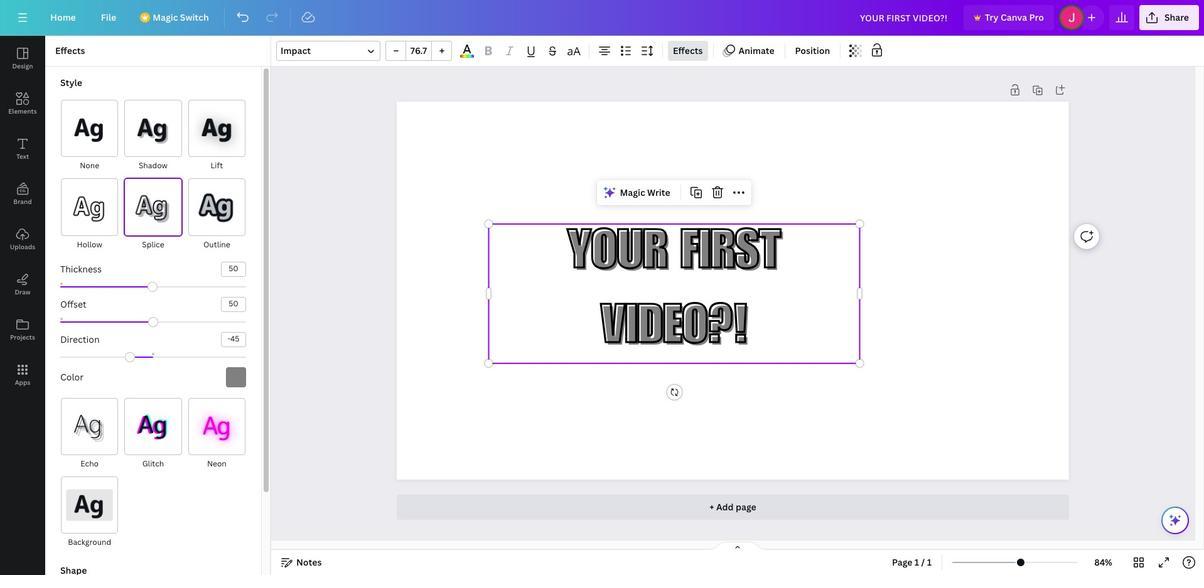 Task type: locate. For each thing, give the bounding box(es) containing it.
apps
[[15, 378, 30, 387]]

hollow button
[[60, 178, 119, 252]]

0 horizontal spatial magic
[[153, 11, 178, 23]]

1 horizontal spatial magic
[[620, 186, 645, 198]]

page
[[736, 501, 756, 513]]

magic write
[[620, 186, 670, 198]]

+ add page button
[[397, 495, 1069, 520]]

draw
[[15, 288, 31, 296]]

+
[[710, 501, 714, 513]]

2 effects from the left
[[673, 45, 703, 57]]

+ add page
[[710, 501, 756, 513]]

splice button
[[124, 178, 183, 252]]

Direction text field
[[222, 333, 246, 346]]

projects
[[10, 333, 35, 342]]

lift
[[211, 160, 223, 171]]

magic left switch
[[153, 11, 178, 23]]

splice
[[142, 239, 164, 250]]

2 1 from the left
[[927, 556, 932, 568]]

canva
[[1001, 11, 1027, 23]]

effects up style at the left top of the page
[[55, 45, 85, 57]]

try
[[985, 11, 999, 23]]

try canva pro
[[985, 11, 1044, 23]]

background
[[68, 537, 111, 548]]

glitch
[[142, 458, 164, 469]]

main menu bar
[[0, 0, 1204, 36]]

magic for magic switch
[[153, 11, 178, 23]]

group
[[386, 41, 452, 61]]

background button
[[60, 476, 119, 550]]

hollow
[[77, 239, 102, 250]]

effects button
[[668, 41, 708, 61]]

effects left animate dropdown button
[[673, 45, 703, 57]]

effects
[[55, 45, 85, 57], [673, 45, 703, 57]]

1 left /
[[915, 556, 919, 568]]

none button
[[60, 99, 119, 173]]

first
[[681, 229, 781, 283]]

page 1 / 1
[[892, 556, 932, 568]]

magic write button
[[600, 183, 675, 203]]

echo
[[81, 458, 99, 469]]

1 right /
[[927, 556, 932, 568]]

1 horizontal spatial effects
[[673, 45, 703, 57]]

design
[[12, 62, 33, 70]]

Offset text field
[[222, 297, 246, 311]]

0 vertical spatial magic
[[153, 11, 178, 23]]

shadow button
[[124, 99, 183, 173]]

try canva pro button
[[964, 5, 1054, 30]]

notes button
[[276, 553, 327, 573]]

text
[[16, 152, 29, 161]]

offset
[[60, 298, 87, 310]]

glitch button
[[124, 397, 183, 471]]

share button
[[1140, 5, 1199, 30]]

1 horizontal spatial 1
[[927, 556, 932, 568]]

direction
[[60, 333, 100, 345]]

1 vertical spatial magic
[[620, 186, 645, 198]]

file button
[[91, 5, 126, 30]]

brand
[[13, 197, 32, 206]]

your
[[568, 229, 668, 283]]

1
[[915, 556, 919, 568], [927, 556, 932, 568]]

impact button
[[276, 41, 381, 61]]

/
[[921, 556, 925, 568]]

magic
[[153, 11, 178, 23], [620, 186, 645, 198]]

magic left the write
[[620, 186, 645, 198]]

0 horizontal spatial effects
[[55, 45, 85, 57]]

neon
[[207, 458, 227, 469]]

– – number field
[[410, 45, 428, 57]]

share
[[1165, 11, 1189, 23]]

home
[[50, 11, 76, 23]]

magic inside "button"
[[153, 11, 178, 23]]

0 horizontal spatial 1
[[915, 556, 919, 568]]

position button
[[790, 41, 835, 61]]

magic inside button
[[620, 186, 645, 198]]

outline
[[203, 239, 230, 250]]



Task type: vqa. For each thing, say whether or not it's contained in the screenshot.
the left THE
no



Task type: describe. For each thing, give the bounding box(es) containing it.
style element
[[55, 77, 246, 550]]

impact
[[281, 45, 311, 57]]

text button
[[0, 126, 45, 171]]

effects inside popup button
[[673, 45, 703, 57]]

outline button
[[188, 178, 246, 252]]

video?!
[[601, 304, 748, 358]]

elements
[[8, 107, 37, 116]]

animate button
[[719, 41, 780, 61]]

apps button
[[0, 352, 45, 397]]

projects button
[[0, 307, 45, 352]]

thickness
[[60, 263, 102, 275]]

1 1 from the left
[[915, 556, 919, 568]]

draw button
[[0, 262, 45, 307]]

magic switch button
[[131, 5, 219, 30]]

Thickness text field
[[222, 262, 246, 276]]

notes
[[296, 556, 322, 568]]

uploads
[[10, 242, 35, 251]]

color
[[60, 371, 84, 383]]

neon button
[[188, 397, 246, 471]]

file
[[101, 11, 116, 23]]

shadow
[[139, 160, 168, 171]]

lift button
[[188, 99, 246, 173]]

style
[[60, 77, 82, 89]]

page
[[892, 556, 913, 568]]

design button
[[0, 36, 45, 81]]

84%
[[1095, 556, 1113, 568]]

animate
[[739, 45, 775, 57]]

Design title text field
[[850, 5, 959, 30]]

echo button
[[60, 397, 119, 471]]

none
[[80, 160, 99, 171]]

uploads button
[[0, 217, 45, 262]]

add
[[716, 501, 734, 513]]

#808080 image
[[226, 367, 246, 387]]

magic switch
[[153, 11, 209, 23]]

write
[[647, 186, 670, 198]]

brand button
[[0, 171, 45, 217]]

canva assistant image
[[1168, 513, 1183, 528]]

#808080 image
[[226, 367, 246, 387]]

84% button
[[1083, 553, 1124, 573]]

show pages image
[[708, 541, 768, 551]]

position
[[795, 45, 830, 57]]

switch
[[180, 11, 209, 23]]

home link
[[40, 5, 86, 30]]

your first video?!
[[568, 229, 781, 358]]

magic for magic write
[[620, 186, 645, 198]]

1 effects from the left
[[55, 45, 85, 57]]

side panel tab list
[[0, 36, 45, 397]]

elements button
[[0, 81, 45, 126]]

pro
[[1029, 11, 1044, 23]]

color range image
[[460, 55, 474, 58]]



